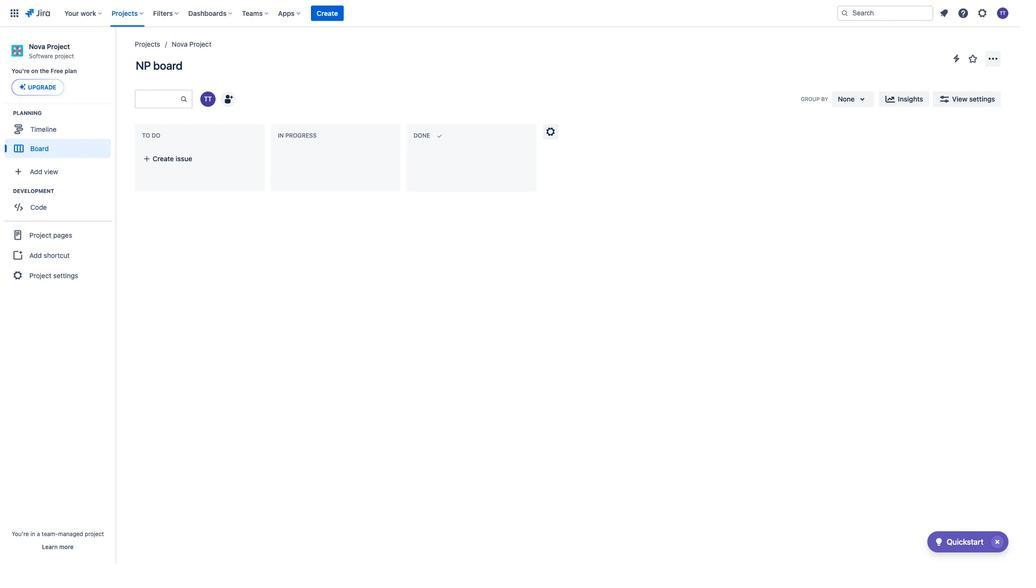 Task type: describe. For each thing, give the bounding box(es) containing it.
group
[[801, 96, 820, 102]]

timeline
[[30, 125, 57, 133]]

add view button
[[6, 162, 110, 181]]

settings for view settings
[[970, 95, 996, 103]]

project pages
[[29, 231, 72, 239]]

project settings
[[29, 272, 78, 280]]

upgrade button
[[12, 80, 64, 95]]

np
[[136, 59, 151, 72]]

filters button
[[150, 6, 183, 21]]

board
[[153, 59, 183, 72]]

you're in a team-managed project
[[12, 531, 104, 538]]

you're for you're on the free plan
[[12, 68, 30, 75]]

banner containing your work
[[0, 0, 1021, 27]]

add shortcut button
[[4, 246, 112, 265]]

add for add view
[[30, 168, 42, 176]]

projects button
[[109, 6, 147, 21]]

primary element
[[6, 0, 838, 27]]

create for create
[[317, 9, 338, 17]]

upgrade
[[28, 84, 56, 91]]

to do
[[142, 132, 160, 139]]

you're on the free plan
[[12, 68, 77, 75]]

free
[[51, 68, 63, 75]]

development image
[[1, 185, 13, 197]]

projects for "projects" dropdown button
[[112, 9, 138, 17]]

code link
[[5, 198, 111, 217]]

Search this board text field
[[136, 91, 180, 108]]

project inside nova project software project
[[55, 52, 74, 59]]

group by
[[801, 96, 829, 102]]

teams button
[[239, 6, 272, 21]]

by
[[822, 96, 829, 102]]

settings image
[[977, 7, 989, 19]]

in
[[278, 132, 284, 139]]

settings for project settings
[[53, 272, 78, 280]]

board
[[30, 144, 49, 152]]

in progress
[[278, 132, 317, 139]]

terry turtle image
[[200, 92, 216, 107]]

Search field
[[838, 6, 934, 21]]

notifications image
[[939, 7, 950, 19]]

learn more button
[[42, 543, 74, 551]]

quickstart button
[[928, 532, 1009, 553]]

create for create issue
[[153, 155, 174, 163]]

your work button
[[62, 6, 106, 21]]

nova project software project
[[29, 42, 74, 59]]

issue
[[176, 155, 192, 163]]

more image
[[988, 53, 999, 65]]

software
[[29, 52, 53, 59]]

on
[[31, 68, 38, 75]]

none button
[[833, 92, 874, 107]]

managed
[[58, 531, 83, 538]]

search image
[[841, 9, 849, 17]]

more
[[59, 544, 74, 551]]

done
[[414, 132, 430, 139]]

insights
[[898, 95, 924, 103]]

project inside nova project software project
[[47, 42, 70, 50]]

project settings link
[[4, 265, 112, 286]]

projects link
[[135, 39, 160, 50]]

create issue button
[[137, 150, 263, 168]]

do
[[152, 132, 160, 139]]

nova for nova project
[[172, 40, 188, 48]]

configure board image
[[545, 126, 557, 138]]

learn more
[[42, 544, 74, 551]]



Task type: locate. For each thing, give the bounding box(es) containing it.
insights image
[[885, 93, 897, 105]]

add
[[30, 168, 42, 176], [29, 251, 42, 259]]

development
[[13, 188, 54, 194]]

1 horizontal spatial create
[[317, 9, 338, 17]]

sidebar navigation image
[[105, 39, 126, 58]]

jira image
[[25, 7, 50, 19], [25, 7, 50, 19]]

nova up board
[[172, 40, 188, 48]]

group containing project pages
[[4, 221, 112, 289]]

1 you're from the top
[[12, 68, 30, 75]]

dashboards
[[188, 9, 227, 17]]

1 vertical spatial you're
[[12, 531, 29, 538]]

project right managed
[[85, 531, 104, 538]]

insights button
[[879, 92, 929, 107]]

nova for nova project software project
[[29, 42, 45, 50]]

none
[[838, 95, 855, 103]]

project
[[189, 40, 212, 48], [47, 42, 70, 50], [29, 231, 51, 239], [29, 272, 51, 280]]

2 you're from the top
[[12, 531, 29, 538]]

shortcut
[[44, 251, 70, 259]]

nova inside nova project software project
[[29, 42, 45, 50]]

create left issue on the top left of the page
[[153, 155, 174, 163]]

add left shortcut
[[29, 251, 42, 259]]

create issue
[[153, 155, 192, 163]]

1 vertical spatial projects
[[135, 40, 160, 48]]

settings inside project settings link
[[53, 272, 78, 280]]

timeline link
[[5, 120, 111, 139]]

view
[[953, 95, 968, 103]]

0 vertical spatial you're
[[12, 68, 30, 75]]

apps button
[[275, 6, 304, 21]]

dismiss quickstart image
[[990, 535, 1006, 550]]

1 horizontal spatial nova
[[172, 40, 188, 48]]

plan
[[65, 68, 77, 75]]

nova up software
[[29, 42, 45, 50]]

planning
[[13, 110, 42, 116]]

learn
[[42, 544, 58, 551]]

your
[[64, 9, 79, 17]]

settings
[[970, 95, 996, 103], [53, 272, 78, 280]]

in
[[30, 531, 35, 538]]

nova project link
[[172, 39, 212, 50]]

planning image
[[1, 107, 13, 119]]

create button
[[311, 6, 344, 21]]

projects for projects link
[[135, 40, 160, 48]]

settings right view
[[970, 95, 996, 103]]

dashboards button
[[185, 6, 236, 21]]

appswitcher icon image
[[9, 7, 20, 19]]

0 horizontal spatial nova
[[29, 42, 45, 50]]

project inside project settings link
[[29, 272, 51, 280]]

quickstart
[[947, 538, 984, 547]]

your profile and settings image
[[998, 7, 1009, 19]]

project inside nova project link
[[189, 40, 212, 48]]

project up add shortcut
[[29, 231, 51, 239]]

your work
[[64, 9, 96, 17]]

planning group
[[5, 109, 115, 161]]

filters
[[153, 9, 173, 17]]

0 horizontal spatial settings
[[53, 272, 78, 280]]

1 vertical spatial create
[[153, 155, 174, 163]]

settings inside view settings button
[[970, 95, 996, 103]]

0 horizontal spatial project
[[55, 52, 74, 59]]

create right apps popup button
[[317, 9, 338, 17]]

projects up np
[[135, 40, 160, 48]]

banner
[[0, 0, 1021, 27]]

view settings button
[[933, 92, 1001, 107]]

projects
[[112, 9, 138, 17], [135, 40, 160, 48]]

0 vertical spatial add
[[30, 168, 42, 176]]

0 vertical spatial create
[[317, 9, 338, 17]]

a
[[37, 531, 40, 538]]

to
[[142, 132, 150, 139]]

group
[[4, 221, 112, 289]]

project inside the project pages link
[[29, 231, 51, 239]]

view
[[44, 168, 58, 176]]

team-
[[42, 531, 58, 538]]

board link
[[5, 139, 111, 158]]

nova project
[[172, 40, 212, 48]]

projects up sidebar navigation icon on the top left of the page
[[112, 9, 138, 17]]

projects inside dropdown button
[[112, 9, 138, 17]]

project down add shortcut
[[29, 272, 51, 280]]

star np board image
[[968, 53, 979, 65]]

project down the dashboards
[[189, 40, 212, 48]]

you're left on
[[12, 68, 30, 75]]

create inside primary element
[[317, 9, 338, 17]]

you're left in
[[12, 531, 29, 538]]

the
[[40, 68, 49, 75]]

add people image
[[223, 93, 234, 105]]

apps
[[278, 9, 295, 17]]

1 vertical spatial settings
[[53, 272, 78, 280]]

you're
[[12, 68, 30, 75], [12, 531, 29, 538]]

1 vertical spatial add
[[29, 251, 42, 259]]

np board
[[136, 59, 183, 72]]

work
[[81, 9, 96, 17]]

code
[[30, 203, 47, 211]]

you're for you're in a team-managed project
[[12, 531, 29, 538]]

0 horizontal spatial create
[[153, 155, 174, 163]]

0 vertical spatial project
[[55, 52, 74, 59]]

view settings
[[953, 95, 996, 103]]

teams
[[242, 9, 263, 17]]

check image
[[934, 537, 945, 548]]

settings down add shortcut button
[[53, 272, 78, 280]]

progress
[[285, 132, 317, 139]]

1 horizontal spatial settings
[[970, 95, 996, 103]]

add left view at the left of the page
[[30, 168, 42, 176]]

add inside button
[[29, 251, 42, 259]]

project up plan
[[55, 52, 74, 59]]

add inside dropdown button
[[30, 168, 42, 176]]

add for add shortcut
[[29, 251, 42, 259]]

1 horizontal spatial project
[[85, 531, 104, 538]]

0 vertical spatial settings
[[970, 95, 996, 103]]

create
[[317, 9, 338, 17], [153, 155, 174, 163]]

0 vertical spatial projects
[[112, 9, 138, 17]]

pages
[[53, 231, 72, 239]]

project up software
[[47, 42, 70, 50]]

nova
[[172, 40, 188, 48], [29, 42, 45, 50]]

project pages link
[[4, 225, 112, 246]]

add view
[[30, 168, 58, 176]]

1 vertical spatial project
[[85, 531, 104, 538]]

add shortcut
[[29, 251, 70, 259]]

project
[[55, 52, 74, 59], [85, 531, 104, 538]]

automations menu button icon image
[[951, 53, 963, 64]]

help image
[[958, 7, 970, 19]]

development group
[[5, 187, 115, 220]]



Task type: vqa. For each thing, say whether or not it's contained in the screenshot.
View settings image at the top
no



